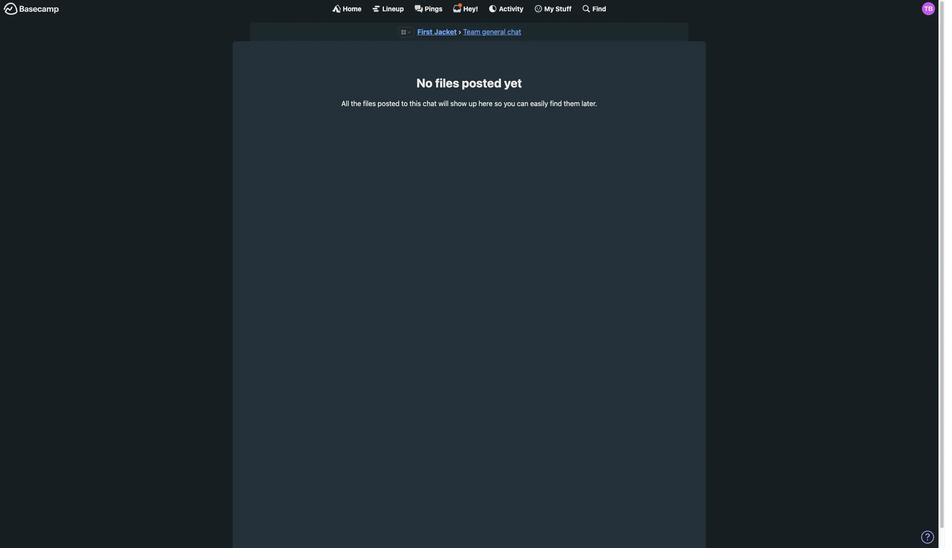 Task type: describe. For each thing, give the bounding box(es) containing it.
to
[[402, 100, 408, 108]]

activity link
[[489, 4, 524, 13]]

tyler black image
[[923, 2, 936, 15]]

will
[[439, 100, 449, 108]]

pings button
[[415, 4, 443, 13]]

0 horizontal spatial posted
[[378, 100, 400, 108]]

all the files posted to this chat will show up here so you can easily find them later.
[[342, 100, 598, 108]]

first
[[418, 28, 433, 36]]

general
[[482, 28, 506, 36]]

so
[[495, 100, 502, 108]]

1 horizontal spatial files
[[435, 76, 460, 90]]

later.
[[582, 100, 598, 108]]

team general chat link
[[463, 28, 522, 36]]

here
[[479, 100, 493, 108]]

jacket
[[434, 28, 457, 36]]

can
[[517, 100, 529, 108]]

my
[[545, 5, 554, 12]]

easily
[[531, 100, 548, 108]]

first jacket link
[[418, 28, 457, 36]]

lineup link
[[372, 4, 404, 13]]

hey!
[[464, 5, 478, 12]]

stuff
[[556, 5, 572, 12]]

all
[[342, 100, 349, 108]]

main element
[[0, 0, 939, 17]]



Task type: vqa. For each thing, say whether or not it's contained in the screenshot.
top the files
yes



Task type: locate. For each thing, give the bounding box(es) containing it.
1 horizontal spatial posted
[[462, 76, 502, 90]]

home link
[[333, 4, 362, 13]]

lineup
[[383, 5, 404, 12]]

this
[[410, 100, 421, 108]]

1 vertical spatial posted
[[378, 100, 400, 108]]

show
[[451, 100, 467, 108]]

pings
[[425, 5, 443, 12]]

› team general chat
[[459, 28, 522, 36]]

up
[[469, 100, 477, 108]]

chat right 'general'
[[508, 28, 522, 36]]

the
[[351, 100, 361, 108]]

chat
[[508, 28, 522, 36], [423, 100, 437, 108]]

1 horizontal spatial chat
[[508, 28, 522, 36]]

activity
[[499, 5, 524, 12]]

posted up here
[[462, 76, 502, 90]]

1 vertical spatial chat
[[423, 100, 437, 108]]

yet
[[504, 76, 522, 90]]

switch accounts image
[[3, 2, 59, 16]]

0 vertical spatial chat
[[508, 28, 522, 36]]

›
[[459, 28, 462, 36]]

them
[[564, 100, 580, 108]]

posted left to
[[378, 100, 400, 108]]

files up will at left
[[435, 76, 460, 90]]

0 vertical spatial posted
[[462, 76, 502, 90]]

you
[[504, 100, 516, 108]]

0 horizontal spatial files
[[363, 100, 376, 108]]

hey! button
[[453, 3, 478, 13]]

files right the
[[363, 100, 376, 108]]

0 horizontal spatial chat
[[423, 100, 437, 108]]

no files posted yet
[[417, 76, 522, 90]]

0 vertical spatial files
[[435, 76, 460, 90]]

team
[[463, 28, 481, 36]]

posted
[[462, 76, 502, 90], [378, 100, 400, 108]]

my stuff button
[[534, 4, 572, 13]]

find
[[593, 5, 607, 12]]

my stuff
[[545, 5, 572, 12]]

files
[[435, 76, 460, 90], [363, 100, 376, 108]]

first jacket
[[418, 28, 457, 36]]

find
[[550, 100, 562, 108]]

chat left will at left
[[423, 100, 437, 108]]

home
[[343, 5, 362, 12]]

find button
[[582, 4, 607, 13]]

1 vertical spatial files
[[363, 100, 376, 108]]

no
[[417, 76, 433, 90]]



